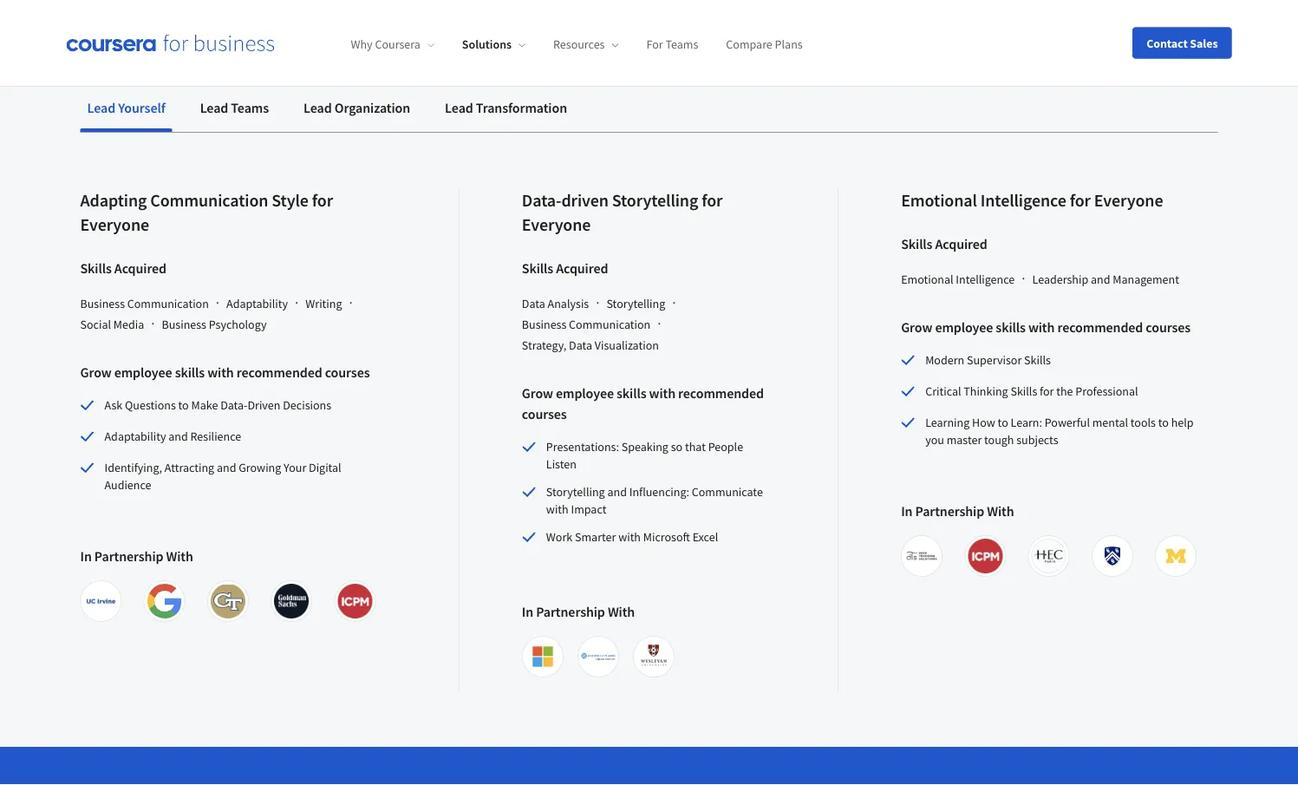 Task type: locate. For each thing, give the bounding box(es) containing it.
tools
[[1131, 415, 1156, 430]]

writing social media
[[80, 296, 342, 332]]

0 horizontal spatial skills
[[175, 363, 205, 381]]

courses up presentations:
[[522, 405, 567, 422]]

for teams
[[647, 37, 699, 52]]

1 vertical spatial in partnership with
[[80, 547, 193, 565]]

1 emotional from the top
[[901, 190, 977, 211]]

0 horizontal spatial grow employee skills with recommended courses
[[80, 363, 370, 381]]

emotional up emotional intelligence
[[901, 190, 977, 211]]

transformation
[[476, 99, 567, 116]]

adaptability for adaptability and resilience
[[105, 429, 166, 444]]

0 vertical spatial skills
[[996, 318, 1026, 336]]

2 vertical spatial in partnership with
[[522, 603, 635, 620]]

lead inside button
[[200, 99, 228, 116]]

grow for emotional intelligence for everyone
[[901, 318, 933, 336]]

lead for lead teams
[[200, 99, 228, 116]]

with down leadership
[[1029, 318, 1055, 336]]

compare plans
[[726, 37, 803, 52]]

grow up modern
[[901, 318, 933, 336]]

everyone down adapting at the left top of the page
[[80, 214, 149, 236]]

0 vertical spatial grow employee skills with recommended courses
[[901, 318, 1191, 336]]

courses for emotional intelligence for everyone
[[1146, 318, 1191, 336]]

skills for adapting communication style for everyone
[[80, 259, 112, 277]]

1 vertical spatial grow
[[80, 363, 112, 381]]

1 horizontal spatial skills acquired
[[522, 259, 608, 277]]

2 emotional from the top
[[901, 272, 954, 287]]

communication up visualization
[[569, 317, 651, 332]]

emotional up modern
[[901, 272, 954, 287]]

2 vertical spatial recommended
[[678, 384, 764, 402]]

2 horizontal spatial recommended
[[1058, 318, 1144, 336]]

skills
[[996, 318, 1026, 336], [175, 363, 205, 381], [617, 384, 647, 402]]

grow employee skills with recommended courses for intelligence
[[901, 318, 1191, 336]]

to for learn:
[[998, 415, 1009, 430]]

1 horizontal spatial partnership
[[536, 603, 605, 620]]

acquired up business communication
[[114, 259, 167, 277]]

everyone inside data-driven storytelling for everyone
[[522, 214, 591, 236]]

skills for communication
[[175, 363, 205, 381]]

with for adapting communication style for everyone
[[166, 547, 193, 565]]

identifying, attracting and growing your digital audience
[[105, 460, 342, 493]]

0 horizontal spatial in partnership with
[[80, 547, 193, 565]]

grow up ask
[[80, 363, 112, 381]]

lead left yourself
[[87, 99, 115, 116]]

for inside adapting communication style for everyone
[[312, 190, 333, 211]]

yourself
[[118, 99, 165, 116]]

grow employee skills with recommended courses
[[901, 318, 1191, 336], [80, 363, 370, 381], [522, 384, 764, 422]]

storytelling for influencing:
[[546, 484, 605, 500]]

1 vertical spatial data
[[569, 337, 592, 353]]

0 vertical spatial adaptability
[[226, 296, 288, 311]]

data
[[522, 296, 545, 311], [569, 337, 592, 353]]

in
[[901, 502, 913, 520], [80, 547, 92, 565], [522, 603, 534, 620]]

2 horizontal spatial employee
[[935, 318, 993, 336]]

communication inside adapting communication style for everyone
[[150, 190, 268, 211]]

1 horizontal spatial to
[[998, 415, 1009, 430]]

grow down strategy,
[[522, 384, 553, 402]]

recommended inside grow employee skills with recommended courses
[[678, 384, 764, 402]]

1 vertical spatial grow employee skills with recommended courses
[[80, 363, 370, 381]]

contact sales button
[[1133, 27, 1232, 59]]

1 vertical spatial communication
[[127, 296, 209, 311]]

with
[[987, 502, 1015, 520], [166, 547, 193, 565], [608, 603, 635, 620]]

2 vertical spatial employee
[[556, 384, 614, 402]]

2 horizontal spatial grow employee skills with recommended courses
[[901, 318, 1191, 336]]

leadership and management
[[1033, 272, 1180, 287]]

partnership up deep teaching solutions icon
[[916, 502, 985, 520]]

2 horizontal spatial skills acquired
[[901, 235, 988, 252]]

powerful
[[1045, 415, 1090, 430]]

1 vertical spatial in
[[80, 547, 92, 565]]

2 horizontal spatial grow
[[901, 318, 933, 336]]

0 vertical spatial storytelling
[[612, 190, 699, 211]]

1 vertical spatial storytelling
[[607, 296, 666, 311]]

for for skills
[[1040, 383, 1054, 399]]

0 vertical spatial courses
[[1146, 318, 1191, 336]]

0 horizontal spatial data
[[522, 296, 545, 311]]

0 vertical spatial intelligence
[[981, 190, 1067, 211]]

storytelling inside storytelling business communication strategy, data visualization
[[607, 296, 666, 311]]

0 horizontal spatial employee
[[114, 363, 172, 381]]

ashok leyland logo image
[[581, 639, 616, 674]]

grow inside grow employee skills with recommended courses
[[522, 384, 553, 402]]

employee inside grow employee skills with recommended courses
[[556, 384, 614, 402]]

0 horizontal spatial partnership
[[94, 547, 163, 565]]

skills up supervisor
[[996, 318, 1026, 336]]

resources link
[[553, 37, 619, 52]]

0 vertical spatial data
[[522, 296, 545, 311]]

1 vertical spatial skills
[[175, 363, 205, 381]]

microsoft
[[643, 529, 690, 545]]

1 lead from the left
[[87, 99, 115, 116]]

with up so
[[649, 384, 676, 402]]

1 vertical spatial courses
[[325, 363, 370, 381]]

1 horizontal spatial teams
[[666, 37, 699, 52]]

skills up make
[[175, 363, 205, 381]]

business up strategy,
[[522, 317, 567, 332]]

recommended up people
[[678, 384, 764, 402]]

decisions
[[283, 397, 331, 413]]

1 horizontal spatial business
[[162, 317, 206, 332]]

2 lead from the left
[[200, 99, 228, 116]]

business for business psychology
[[162, 317, 206, 332]]

partnership up university of california irvine course logo
[[94, 547, 163, 565]]

communication
[[150, 190, 268, 211], [127, 296, 209, 311], [569, 317, 651, 332]]

critical
[[926, 383, 962, 399]]

communication for adapting
[[150, 190, 268, 211]]

4 lead from the left
[[445, 99, 473, 116]]

skills up social
[[80, 259, 112, 277]]

1 vertical spatial partnership
[[94, 547, 163, 565]]

for for storytelling
[[702, 190, 723, 211]]

2 vertical spatial grow
[[522, 384, 553, 402]]

1 horizontal spatial employee
[[556, 384, 614, 402]]

courses up decisions
[[325, 363, 370, 381]]

ask questions to make data-driven decisions
[[105, 397, 331, 413]]

grow for adapting communication style for everyone
[[80, 363, 112, 381]]

lead left the "transformation"
[[445, 99, 473, 116]]

acquired for adapting
[[114, 259, 167, 277]]

intelligence for emotional intelligence
[[956, 272, 1015, 287]]

0 horizontal spatial recommended
[[237, 363, 322, 381]]

teams
[[666, 37, 699, 52], [231, 99, 269, 116]]

and inside storytelling and influencing: communicate with impact
[[608, 484, 627, 500]]

employee for data-driven storytelling for everyone
[[556, 384, 614, 402]]

0 horizontal spatial teams
[[231, 99, 269, 116]]

with up ashok leyland logo at the left bottom of the page
[[608, 603, 635, 620]]

institute of certified professional managers image
[[968, 539, 1003, 573]]

2 horizontal spatial business
[[522, 317, 567, 332]]

data left analysis
[[522, 296, 545, 311]]

wesleyan university image
[[637, 639, 671, 674]]

storytelling inside storytelling and influencing: communicate with impact
[[546, 484, 605, 500]]

grow employee skills with recommended courses up ask questions to make data-driven decisions
[[80, 363, 370, 381]]

skills for intelligence
[[996, 318, 1026, 336]]

storytelling for communication
[[607, 296, 666, 311]]

everyone inside adapting communication style for everyone
[[80, 214, 149, 236]]

0 horizontal spatial everyone
[[80, 214, 149, 236]]

recommended down the leadership and management
[[1058, 318, 1144, 336]]

0 vertical spatial emotional
[[901, 190, 977, 211]]

2 horizontal spatial skills
[[996, 318, 1026, 336]]

skills up emotional intelligence
[[901, 235, 933, 252]]

lead yourself button
[[80, 87, 172, 128]]

emotional for emotional intelligence
[[901, 272, 954, 287]]

1 horizontal spatial data-
[[522, 190, 562, 211]]

tough
[[985, 432, 1014, 448]]

in up deep teaching solutions icon
[[901, 502, 913, 520]]

1 horizontal spatial acquired
[[556, 259, 608, 277]]

microsoft image
[[526, 639, 560, 674]]

1 horizontal spatial skills
[[617, 384, 647, 402]]

with for storytelling
[[649, 384, 676, 402]]

lead left organization
[[304, 99, 332, 116]]

with up google leader logo
[[166, 547, 193, 565]]

data inside storytelling business communication strategy, data visualization
[[569, 337, 592, 353]]

in up university of california irvine course logo
[[80, 547, 92, 565]]

1 vertical spatial with
[[166, 547, 193, 565]]

in for emotional intelligence for everyone
[[901, 502, 913, 520]]

1 horizontal spatial in
[[522, 603, 534, 620]]

compare
[[726, 37, 773, 52]]

business psychology
[[162, 317, 267, 332]]

recommended up driven
[[237, 363, 322, 381]]

in partnership with up ashok leyland logo at the left bottom of the page
[[522, 603, 635, 620]]

2 vertical spatial storytelling
[[546, 484, 605, 500]]

1 vertical spatial adaptability
[[105, 429, 166, 444]]

make
[[191, 397, 218, 413]]

in for data-driven storytelling for everyone
[[522, 603, 534, 620]]

with inside storytelling and influencing: communicate with impact
[[546, 501, 569, 517]]

and up attracting
[[168, 429, 188, 444]]

1 vertical spatial teams
[[231, 99, 269, 116]]

in partnership with up google leader logo
[[80, 547, 193, 565]]

0 vertical spatial employee
[[935, 318, 993, 336]]

0 horizontal spatial acquired
[[114, 259, 167, 277]]

in partnership with up institute of certified professional managers icon
[[901, 502, 1015, 520]]

grow
[[901, 318, 933, 336], [80, 363, 112, 381], [522, 384, 553, 402]]

teams for for teams
[[666, 37, 699, 52]]

everyone
[[1095, 190, 1164, 211], [80, 214, 149, 236], [522, 214, 591, 236]]

2 horizontal spatial acquired
[[936, 235, 988, 252]]

partnership up ashok leyland logo at the left bottom of the page
[[536, 603, 605, 620]]

solutions
[[462, 37, 512, 52]]

1 horizontal spatial in partnership with
[[522, 603, 635, 620]]

communication left style on the left top of the page
[[150, 190, 268, 211]]

1 vertical spatial emotional
[[901, 272, 954, 287]]

0 vertical spatial in partnership with
[[901, 502, 1015, 520]]

courses
[[1146, 318, 1191, 336], [325, 363, 370, 381], [522, 405, 567, 422]]

skills acquired up analysis
[[522, 259, 608, 277]]

strategy,
[[522, 337, 567, 353]]

everyone for adapting communication style for everyone
[[80, 214, 149, 236]]

adaptability up identifying,
[[105, 429, 166, 444]]

1 horizontal spatial recommended
[[678, 384, 764, 402]]

2 vertical spatial partnership
[[536, 603, 605, 620]]

in partnership with
[[901, 502, 1015, 520], [80, 547, 193, 565], [522, 603, 635, 620]]

excel
[[693, 529, 718, 545]]

to for make
[[178, 397, 189, 413]]

0 horizontal spatial data-
[[220, 397, 248, 413]]

presentations:
[[546, 439, 619, 455]]

1 horizontal spatial data
[[569, 337, 592, 353]]

grow employee skills with recommended courses up speaking
[[522, 384, 764, 422]]

coursera for business image
[[66, 34, 275, 52]]

1 horizontal spatial with
[[608, 603, 635, 620]]

why coursera link
[[351, 37, 434, 52]]

0 vertical spatial communication
[[150, 190, 268, 211]]

intelligence for emotional intelligence for everyone
[[981, 190, 1067, 211]]

adaptability up psychology at the top left
[[226, 296, 288, 311]]

emotional
[[901, 190, 977, 211], [901, 272, 954, 287]]

storytelling up visualization
[[607, 296, 666, 311]]

2 vertical spatial courses
[[522, 405, 567, 422]]

employee for emotional intelligence for everyone
[[935, 318, 993, 336]]

in up microsoft icon
[[522, 603, 534, 620]]

adaptability
[[226, 296, 288, 311], [105, 429, 166, 444]]

speaking
[[622, 439, 669, 455]]

data right strategy,
[[569, 337, 592, 353]]

1 horizontal spatial courses
[[522, 405, 567, 422]]

lead right yourself
[[200, 99, 228, 116]]

media
[[113, 317, 144, 332]]

2 vertical spatial in
[[522, 603, 534, 620]]

acquired up emotional intelligence
[[936, 235, 988, 252]]

everyone down "driven" on the top of the page
[[522, 214, 591, 236]]

storytelling right "driven" on the top of the page
[[612, 190, 699, 211]]

with up ask questions to make data-driven decisions
[[208, 363, 234, 381]]

attracting
[[165, 460, 214, 475]]

3 lead from the left
[[304, 99, 332, 116]]

2 horizontal spatial with
[[987, 502, 1015, 520]]

skills down visualization
[[617, 384, 647, 402]]

2 horizontal spatial courses
[[1146, 318, 1191, 336]]

identifying,
[[105, 460, 162, 475]]

adapting
[[80, 190, 147, 211]]

1 horizontal spatial adaptability
[[226, 296, 288, 311]]

storytelling up impact
[[546, 484, 605, 500]]

2 vertical spatial with
[[608, 603, 635, 620]]

1 horizontal spatial grow
[[522, 384, 553, 402]]

0 vertical spatial partnership
[[916, 502, 985, 520]]

and left influencing:
[[608, 484, 627, 500]]

0 horizontal spatial with
[[166, 547, 193, 565]]

0 horizontal spatial business
[[80, 296, 125, 311]]

1 horizontal spatial everyone
[[522, 214, 591, 236]]

teams inside 'lead teams' button
[[231, 99, 269, 116]]

with for for
[[1029, 318, 1055, 336]]

0 horizontal spatial adaptability
[[105, 429, 166, 444]]

listen
[[546, 456, 577, 472]]

2 vertical spatial grow employee skills with recommended courses
[[522, 384, 764, 422]]

social
[[80, 317, 111, 332]]

acquired for emotional
[[936, 235, 988, 252]]

2 horizontal spatial in
[[901, 502, 913, 520]]

in partnership with for adapting communication style for everyone
[[80, 547, 193, 565]]

recommended
[[1058, 318, 1144, 336], [237, 363, 322, 381], [678, 384, 764, 402]]

0 vertical spatial grow
[[901, 318, 933, 336]]

and down resilience
[[217, 460, 236, 475]]

communication up media
[[127, 296, 209, 311]]

google leader logo image
[[147, 584, 182, 619]]

0 horizontal spatial courses
[[325, 363, 370, 381]]

1 vertical spatial employee
[[114, 363, 172, 381]]

to up tough
[[998, 415, 1009, 430]]

with up work
[[546, 501, 569, 517]]

grow employee skills with recommended courses down leadership
[[901, 318, 1191, 336]]

skills acquired up emotional intelligence
[[901, 235, 988, 252]]

partnership for data-driven storytelling for everyone
[[536, 603, 605, 620]]

to left "help"
[[1159, 415, 1169, 430]]

0 horizontal spatial in
[[80, 547, 92, 565]]

0 horizontal spatial to
[[178, 397, 189, 413]]

0 vertical spatial teams
[[666, 37, 699, 52]]

employee up the 'questions'
[[114, 363, 172, 381]]

business down business communication
[[162, 317, 206, 332]]

for inside data-driven storytelling for everyone
[[702, 190, 723, 211]]

courses for data-driven storytelling for everyone
[[522, 405, 567, 422]]

people
[[708, 439, 744, 455]]

master
[[947, 432, 982, 448]]

to left make
[[178, 397, 189, 413]]

0 horizontal spatial grow
[[80, 363, 112, 381]]

storytelling business communication strategy, data visualization
[[522, 296, 666, 353]]

everyone up 'management'
[[1095, 190, 1164, 211]]

1 vertical spatial recommended
[[237, 363, 322, 381]]

lead yourself tab panel
[[80, 133, 1218, 691]]

1 horizontal spatial grow employee skills with recommended courses
[[522, 384, 764, 422]]

0 vertical spatial data-
[[522, 190, 562, 211]]

business
[[80, 296, 125, 311], [162, 317, 206, 332], [522, 317, 567, 332]]

psychology
[[209, 317, 267, 332]]

grow for data-driven storytelling for everyone
[[522, 384, 553, 402]]

2 vertical spatial skills
[[617, 384, 647, 402]]

1 vertical spatial intelligence
[[956, 272, 1015, 287]]

2 vertical spatial communication
[[569, 317, 651, 332]]

2 horizontal spatial partnership
[[916, 502, 985, 520]]

rice university image
[[1095, 539, 1130, 573]]

skills up data analysis
[[522, 259, 554, 277]]

and right leadership
[[1091, 272, 1111, 287]]

employee up presentations:
[[556, 384, 614, 402]]

and
[[1091, 272, 1111, 287], [168, 429, 188, 444], [217, 460, 236, 475], [608, 484, 627, 500]]

business up social
[[80, 296, 125, 311]]

lead inside button
[[87, 99, 115, 116]]

acquired up analysis
[[556, 259, 608, 277]]

subjects
[[1017, 432, 1059, 448]]

with up institute of certified professional managers icon
[[987, 502, 1015, 520]]

0 horizontal spatial skills acquired
[[80, 259, 167, 277]]

data-
[[522, 190, 562, 211], [220, 397, 248, 413]]

recommended for data-driven storytelling for everyone
[[678, 384, 764, 402]]

employee for adapting communication style for everyone
[[114, 363, 172, 381]]

skills acquired up business communication
[[80, 259, 167, 277]]

0 vertical spatial in
[[901, 502, 913, 520]]

employee up modern
[[935, 318, 993, 336]]

storytelling
[[612, 190, 699, 211], [607, 296, 666, 311], [546, 484, 605, 500]]

hec paris logo image
[[1032, 539, 1067, 573]]

lead
[[87, 99, 115, 116], [200, 99, 228, 116], [304, 99, 332, 116], [445, 99, 473, 116]]

for
[[647, 37, 663, 52]]

courses down 'management'
[[1146, 318, 1191, 336]]

0 vertical spatial with
[[987, 502, 1015, 520]]

mental
[[1093, 415, 1129, 430]]

skills up learn:
[[1011, 383, 1038, 399]]

0 vertical spatial recommended
[[1058, 318, 1144, 336]]

business inside storytelling business communication strategy, data visualization
[[522, 317, 567, 332]]



Task type: describe. For each thing, give the bounding box(es) containing it.
thinking
[[964, 383, 1009, 399]]

2 horizontal spatial to
[[1159, 415, 1169, 430]]

adaptability and resilience
[[105, 429, 241, 444]]

learning
[[926, 415, 970, 430]]

writing
[[306, 296, 342, 311]]

presentations: speaking so that people listen
[[546, 439, 744, 472]]

acquired for data-
[[556, 259, 608, 277]]

university of california irvine course logo image
[[84, 584, 118, 619]]

learn:
[[1011, 415, 1043, 430]]

storytelling and influencing: communicate with impact
[[546, 484, 763, 517]]

you
[[926, 432, 945, 448]]

skills acquired for adapting communication style for everyone
[[80, 259, 167, 277]]

work smarter with microsoft excel
[[546, 529, 718, 545]]

and inside 'identifying, attracting and growing your digital audience'
[[217, 460, 236, 475]]

impact
[[571, 501, 607, 517]]

lead for lead organization
[[304, 99, 332, 116]]

lead organization
[[304, 99, 410, 116]]

with for data-driven storytelling for everyone
[[608, 603, 635, 620]]

grow employee skills with recommended courses for communication
[[80, 363, 370, 381]]

compare plans link
[[726, 37, 803, 52]]

skills acquired for data-driven storytelling for everyone
[[522, 259, 608, 277]]

lead teams
[[200, 99, 269, 116]]

lead transformation
[[445, 99, 567, 116]]

that
[[685, 439, 706, 455]]

with for style
[[208, 363, 234, 381]]

driven
[[562, 190, 609, 211]]

digital
[[309, 460, 342, 475]]

2 horizontal spatial everyone
[[1095, 190, 1164, 211]]

why
[[351, 37, 373, 52]]

skills acquired for emotional intelligence for everyone
[[901, 235, 988, 252]]

business for business communication
[[80, 296, 125, 311]]

contact
[[1147, 35, 1188, 51]]

emotional intelligence for everyone
[[901, 190, 1164, 211]]

contact sales
[[1147, 35, 1218, 51]]

smarter
[[575, 529, 616, 545]]

lead teams button
[[193, 87, 276, 128]]

organization
[[335, 99, 410, 116]]

modern
[[926, 352, 965, 368]]

communicate
[[692, 484, 763, 500]]

goldman sachs image
[[274, 584, 309, 619]]

modern supervisor skills
[[926, 352, 1051, 368]]

grow employee skills with recommended courses for driven
[[522, 384, 764, 422]]

visualization
[[595, 337, 659, 353]]

and for adaptability
[[168, 429, 188, 444]]

and for storytelling
[[608, 484, 627, 500]]

leadership
[[1033, 272, 1089, 287]]

growing
[[239, 460, 281, 475]]

so
[[671, 439, 683, 455]]

teams for lead teams
[[231, 99, 269, 116]]

and for leadership
[[1091, 272, 1111, 287]]

style
[[272, 190, 309, 211]]

resources
[[553, 37, 605, 52]]

courses for adapting communication style for everyone
[[325, 363, 370, 381]]

your
[[284, 460, 306, 475]]

georgia institute of technology image
[[211, 584, 245, 619]]

solutions link
[[462, 37, 526, 52]]

driven
[[248, 397, 281, 413]]

management
[[1113, 272, 1180, 287]]

institute of certified professional managers image
[[338, 584, 372, 619]]

1 vertical spatial data-
[[220, 397, 248, 413]]

professional
[[1076, 383, 1139, 399]]

why coursera
[[351, 37, 421, 52]]

lead for lead yourself
[[87, 99, 115, 116]]

communication for business
[[127, 296, 209, 311]]

emotional intelligence
[[901, 272, 1015, 287]]

adapting communication style for everyone
[[80, 190, 333, 236]]

data analysis
[[522, 296, 589, 311]]

work
[[546, 529, 573, 545]]

data-driven storytelling for everyone
[[522, 190, 723, 236]]

for teams link
[[647, 37, 699, 52]]

partnership for adapting communication style for everyone
[[94, 547, 163, 565]]

deep teaching solutions image
[[905, 539, 940, 573]]

plans
[[775, 37, 803, 52]]

recommended for adapting communication style for everyone
[[237, 363, 322, 381]]

coursera
[[375, 37, 421, 52]]

emotional for emotional intelligence for everyone
[[901, 190, 977, 211]]

how
[[973, 415, 996, 430]]

lead yourself
[[87, 99, 165, 116]]

adaptability for adaptability
[[226, 296, 288, 311]]

for for style
[[312, 190, 333, 211]]

university of michigan image
[[1159, 539, 1194, 573]]

resilience
[[190, 429, 241, 444]]

storytelling inside data-driven storytelling for everyone
[[612, 190, 699, 211]]

supervisor
[[967, 352, 1022, 368]]

lead organization button
[[297, 87, 417, 128]]

skills for driven
[[617, 384, 647, 402]]

skills for emotional intelligence for everyone
[[901, 235, 933, 252]]

in partnership with for data-driven storytelling for everyone
[[522, 603, 635, 620]]

sales
[[1190, 35, 1218, 51]]

skills for data-driven storytelling for everyone
[[522, 259, 554, 277]]

learning how to learn: powerful mental tools to help you master tough subjects
[[926, 415, 1194, 448]]

with for emotional intelligence for everyone
[[987, 502, 1015, 520]]

skills up critical thinking skills for the professional
[[1025, 352, 1051, 368]]

lead for lead transformation
[[445, 99, 473, 116]]

recommended for emotional intelligence for everyone
[[1058, 318, 1144, 336]]

lead transformation button
[[438, 87, 574, 128]]

questions
[[125, 397, 176, 413]]

audience
[[105, 477, 151, 493]]

ask
[[105, 397, 123, 413]]

in for adapting communication style for everyone
[[80, 547, 92, 565]]

data- inside data-driven storytelling for everyone
[[522, 190, 562, 211]]

partnership for emotional intelligence for everyone
[[916, 502, 985, 520]]

everyone for data-driven storytelling for everyone
[[522, 214, 591, 236]]

the
[[1057, 383, 1074, 399]]

business communication
[[80, 296, 209, 311]]

analysis
[[548, 296, 589, 311]]

help
[[1172, 415, 1194, 430]]

communication inside storytelling business communication strategy, data visualization
[[569, 317, 651, 332]]

in partnership with for emotional intelligence for everyone
[[901, 502, 1015, 520]]

content tabs tab list
[[80, 87, 1218, 132]]

influencing:
[[630, 484, 690, 500]]

with right smarter
[[619, 529, 641, 545]]

critical thinking skills for the professional
[[926, 383, 1139, 399]]



Task type: vqa. For each thing, say whether or not it's contained in the screenshot.
Emotional Intelligence Emotional
yes



